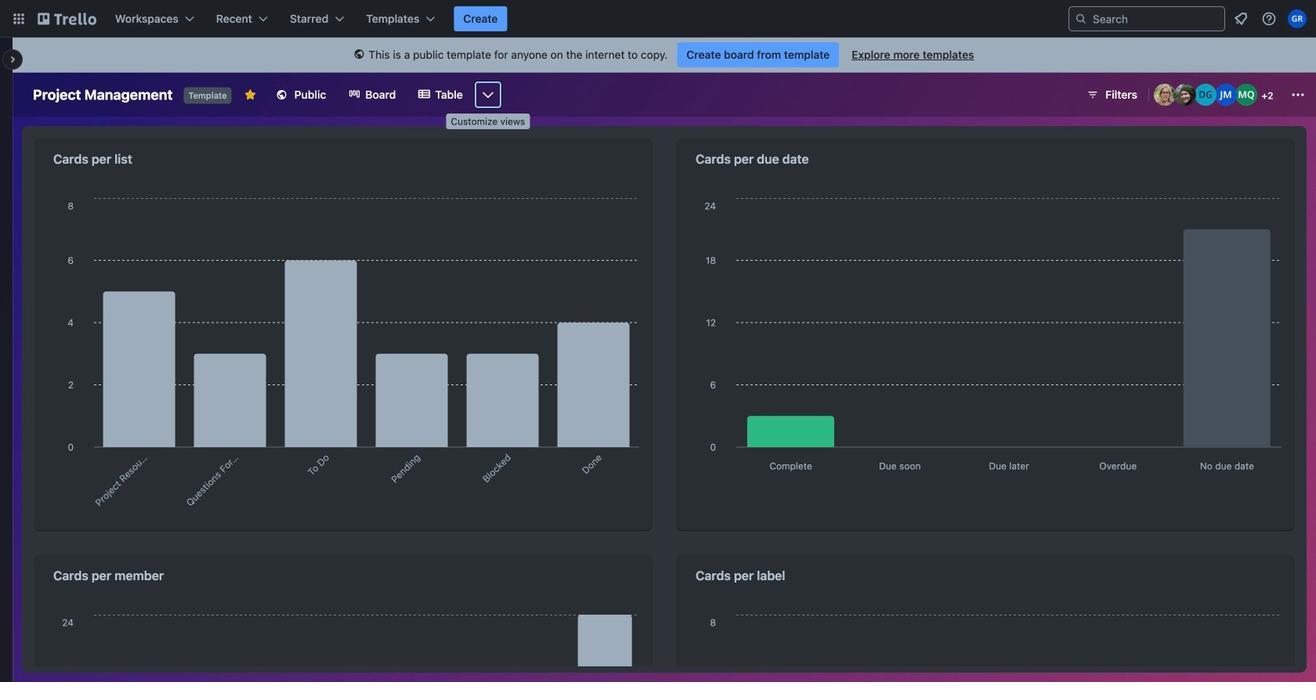 Task type: vqa. For each thing, say whether or not it's contained in the screenshot.
back to home image
yes



Task type: locate. For each thing, give the bounding box(es) containing it.
caity (caity) image
[[1175, 84, 1197, 106]]

tooltip
[[446, 114, 530, 129]]

Search field
[[1088, 8, 1225, 30]]

primary element
[[0, 0, 1317, 38]]

devan goldstein (devangoldstein2) image
[[1195, 84, 1217, 106]]

search image
[[1075, 13, 1088, 25]]

melody qiao (melodyqiao) image
[[1236, 84, 1258, 106]]

greg robinson (gregrobinson96) image
[[1289, 9, 1307, 28]]

open information menu image
[[1262, 11, 1278, 27]]

0 notifications image
[[1232, 9, 1251, 28]]

show menu image
[[1291, 87, 1307, 103]]



Task type: describe. For each thing, give the bounding box(es) containing it.
back to home image
[[38, 6, 96, 31]]

jordan mirchev (jordan_mirchev) image
[[1216, 84, 1238, 106]]

Board name text field
[[25, 82, 181, 107]]

andrea crawford (andreacrawford8) image
[[1155, 84, 1177, 106]]

customize views image
[[480, 87, 496, 103]]

star or unstar board image
[[244, 89, 257, 101]]



